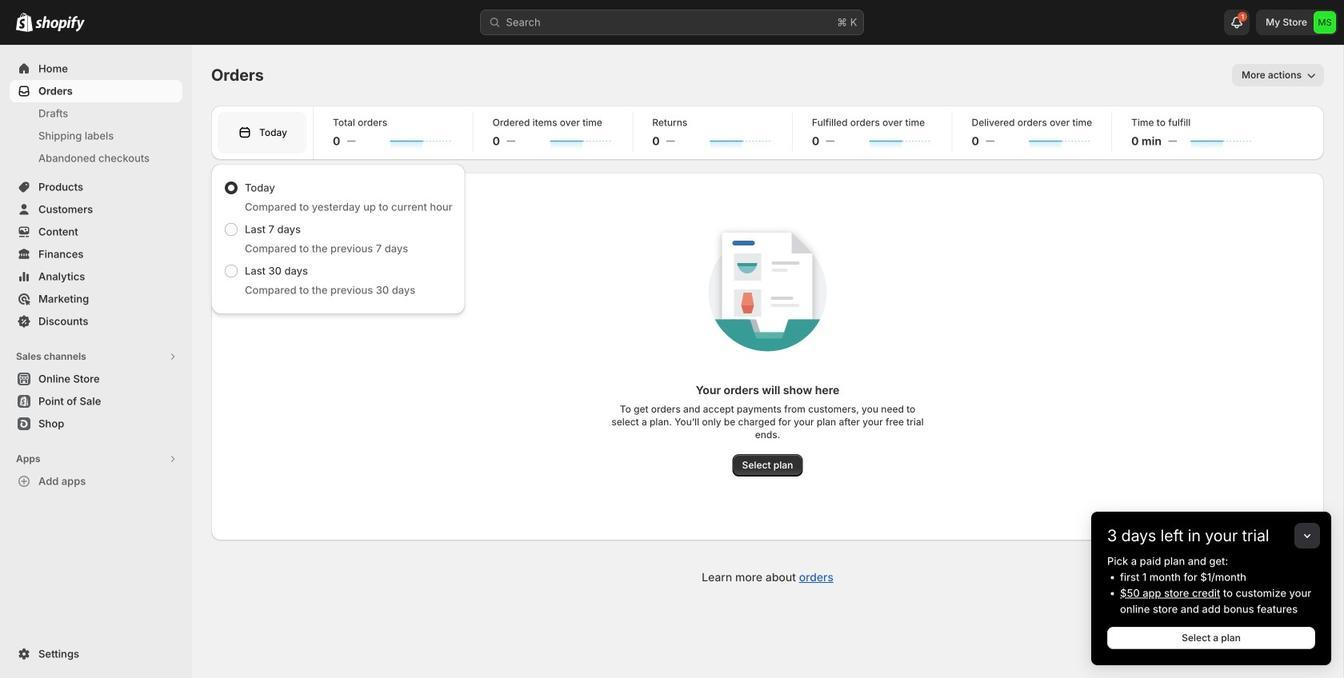 Task type: locate. For each thing, give the bounding box(es) containing it.
my store image
[[1314, 11, 1336, 34]]

shopify image
[[16, 13, 33, 32]]

shopify image
[[35, 16, 85, 32]]



Task type: vqa. For each thing, say whether or not it's contained in the screenshot.
the leftmost Shopify image
yes



